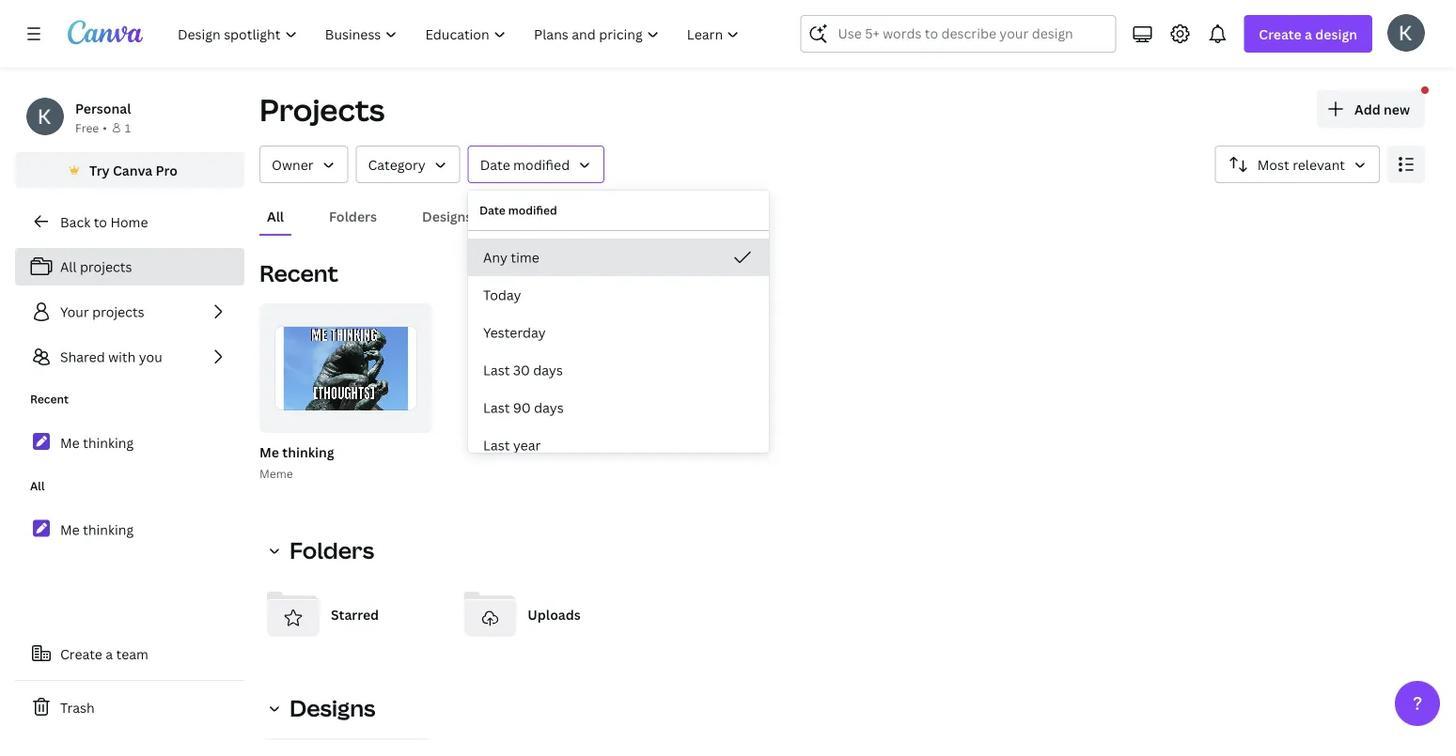 Task type: describe. For each thing, give the bounding box(es) containing it.
1
[[125, 120, 131, 135]]

try canva pro button
[[15, 152, 244, 188]]

designs button
[[415, 198, 480, 234]]

thinking for first me thinking link from the bottom
[[83, 521, 134, 539]]

your
[[60, 303, 89, 321]]

Search search field
[[838, 16, 1079, 52]]

last for last 30 days
[[483, 362, 510, 379]]

kendall parks image
[[1388, 14, 1425, 51]]

try
[[89, 161, 110, 179]]

team
[[116, 645, 148, 663]]

create for create a design
[[1259, 25, 1302, 43]]

projects for all projects
[[80, 258, 132, 276]]

free
[[75, 120, 99, 135]]

all button
[[259, 198, 292, 234]]

personal
[[75, 99, 131, 117]]

me thinking meme
[[259, 443, 334, 481]]

projects
[[259, 89, 385, 130]]

any time
[[483, 249, 539, 267]]

date inside date modified button
[[480, 156, 510, 173]]

trash
[[60, 699, 95, 717]]

last 30 days
[[483, 362, 563, 379]]

your projects
[[60, 303, 144, 321]]

days for last 30 days
[[533, 362, 563, 379]]

folders button
[[259, 532, 386, 570]]

modified inside button
[[513, 156, 570, 173]]

back to home link
[[15, 203, 244, 241]]

any time option
[[468, 239, 769, 276]]

me thinking for 1st me thinking link
[[60, 434, 134, 452]]

uploads
[[528, 606, 581, 624]]

Date modified button
[[468, 146, 605, 183]]

today button
[[468, 276, 769, 314]]

design
[[1316, 25, 1358, 43]]

you
[[139, 348, 162, 366]]

relevant
[[1293, 156, 1345, 173]]

owner
[[272, 156, 314, 173]]

•
[[103, 120, 107, 135]]

last year button
[[468, 427, 769, 464]]

last for last year
[[483, 437, 510, 455]]

yesterday option
[[468, 314, 769, 352]]

yesterday
[[483, 324, 546, 342]]

top level navigation element
[[165, 15, 755, 53]]

last 30 days button
[[468, 352, 769, 389]]

me thinking for first me thinking link from the bottom
[[60, 521, 134, 539]]

try canva pro
[[89, 161, 178, 179]]

me thinking button
[[259, 441, 334, 464]]

most relevant
[[1258, 156, 1345, 173]]

create a design
[[1259, 25, 1358, 43]]

Owner button
[[259, 146, 348, 183]]

last year option
[[468, 427, 769, 464]]

designs inside button
[[422, 207, 472, 225]]

today
[[483, 286, 521, 304]]

create a design button
[[1244, 15, 1373, 53]]

last 90 days button
[[468, 389, 769, 427]]

list box containing any time
[[468, 239, 769, 464]]

uploads link
[[456, 581, 638, 649]]

1 vertical spatial modified
[[508, 203, 557, 218]]

Category button
[[356, 146, 460, 183]]

to
[[94, 213, 107, 231]]

all projects link
[[15, 248, 244, 286]]

today option
[[468, 276, 769, 314]]

30
[[513, 362, 530, 379]]

pro
[[156, 161, 178, 179]]

any
[[483, 249, 508, 267]]

add new
[[1355, 100, 1410, 118]]

images
[[517, 207, 563, 225]]

last year
[[483, 437, 541, 455]]

2 me thinking link from the top
[[15, 510, 244, 550]]

1 me thinking link from the top
[[15, 423, 244, 463]]

back to home
[[60, 213, 148, 231]]

designs button
[[259, 690, 387, 728]]

date modified inside button
[[480, 156, 570, 173]]

folders inside dropdown button
[[290, 535, 374, 566]]



Task type: vqa. For each thing, say whether or not it's contained in the screenshot.
Websites
no



Task type: locate. For each thing, give the bounding box(es) containing it.
0 vertical spatial folders
[[329, 207, 377, 225]]

thinking for 1st me thinking link
[[83, 434, 134, 452]]

projects down back to home
[[80, 258, 132, 276]]

1 vertical spatial recent
[[30, 392, 69, 407]]

None search field
[[801, 15, 1116, 53]]

add new button
[[1317, 90, 1425, 128]]

images button
[[510, 198, 570, 234]]

0 vertical spatial projects
[[80, 258, 132, 276]]

days inside last 30 days button
[[533, 362, 563, 379]]

all for all button
[[267, 207, 284, 225]]

a inside dropdown button
[[1305, 25, 1312, 43]]

me
[[60, 434, 80, 452], [259, 443, 279, 461], [60, 521, 80, 539]]

1 vertical spatial date
[[479, 203, 506, 218]]

thinking inside me thinking meme
[[282, 443, 334, 461]]

last left year
[[483, 437, 510, 455]]

1 vertical spatial projects
[[92, 303, 144, 321]]

last 90 days
[[483, 399, 564, 417]]

shared with you
[[60, 348, 162, 366]]

folders
[[329, 207, 377, 225], [290, 535, 374, 566]]

1 last from the top
[[483, 362, 510, 379]]

date up images button
[[480, 156, 510, 173]]

me thinking
[[60, 434, 134, 452], [60, 521, 134, 539]]

date modified up images
[[480, 156, 570, 173]]

most
[[1258, 156, 1290, 173]]

1 vertical spatial a
[[106, 645, 113, 663]]

modified up images button
[[513, 156, 570, 173]]

new
[[1384, 100, 1410, 118]]

a for team
[[106, 645, 113, 663]]

0 vertical spatial days
[[533, 362, 563, 379]]

0 horizontal spatial create
[[60, 645, 102, 663]]

home
[[110, 213, 148, 231]]

1 horizontal spatial designs
[[422, 207, 472, 225]]

1 me thinking from the top
[[60, 434, 134, 452]]

0 horizontal spatial a
[[106, 645, 113, 663]]

1 vertical spatial me thinking
[[60, 521, 134, 539]]

1 date from the top
[[480, 156, 510, 173]]

last left 90
[[483, 399, 510, 417]]

date
[[480, 156, 510, 173], [479, 203, 506, 218]]

recent down all button
[[259, 258, 338, 289]]

folders up starred 'link' in the bottom of the page
[[290, 535, 374, 566]]

list
[[15, 248, 244, 376]]

create a team button
[[15, 636, 244, 673]]

1 horizontal spatial a
[[1305, 25, 1312, 43]]

free •
[[75, 120, 107, 135]]

me inside me thinking meme
[[259, 443, 279, 461]]

0 vertical spatial me thinking link
[[15, 423, 244, 463]]

your projects link
[[15, 293, 244, 331]]

2 vertical spatial last
[[483, 437, 510, 455]]

a left the design
[[1305, 25, 1312, 43]]

all inside list
[[60, 258, 77, 276]]

projects
[[80, 258, 132, 276], [92, 303, 144, 321]]

last 30 days option
[[468, 352, 769, 389]]

last
[[483, 362, 510, 379], [483, 399, 510, 417], [483, 437, 510, 455]]

days
[[533, 362, 563, 379], [534, 399, 564, 417]]

0 vertical spatial me thinking
[[60, 434, 134, 452]]

0 vertical spatial a
[[1305, 25, 1312, 43]]

create inside 'button'
[[60, 645, 102, 663]]

starred
[[331, 606, 379, 624]]

modified down date modified button
[[508, 203, 557, 218]]

0 vertical spatial date
[[480, 156, 510, 173]]

time
[[511, 249, 539, 267]]

0 vertical spatial recent
[[259, 258, 338, 289]]

shared
[[60, 348, 105, 366]]

folders inside button
[[329, 207, 377, 225]]

create a team
[[60, 645, 148, 663]]

2 last from the top
[[483, 399, 510, 417]]

all for all projects
[[60, 258, 77, 276]]

3 last from the top
[[483, 437, 510, 455]]

0 horizontal spatial recent
[[30, 392, 69, 407]]

1 horizontal spatial create
[[1259, 25, 1302, 43]]

a for design
[[1305, 25, 1312, 43]]

year
[[513, 437, 541, 455]]

starred link
[[259, 581, 441, 649]]

1 horizontal spatial all
[[60, 258, 77, 276]]

days right 90
[[534, 399, 564, 417]]

thinking
[[83, 434, 134, 452], [282, 443, 334, 461], [83, 521, 134, 539]]

category
[[368, 156, 426, 173]]

0 vertical spatial all
[[267, 207, 284, 225]]

date modified
[[480, 156, 570, 173], [479, 203, 557, 218]]

2 vertical spatial all
[[30, 479, 45, 494]]

add
[[1355, 100, 1381, 118]]

days for last 90 days
[[534, 399, 564, 417]]

date up any
[[479, 203, 506, 218]]

0 vertical spatial last
[[483, 362, 510, 379]]

1 vertical spatial me thinking link
[[15, 510, 244, 550]]

all projects
[[60, 258, 132, 276]]

days right 30
[[533, 362, 563, 379]]

days inside last 90 days button
[[534, 399, 564, 417]]

list box
[[468, 239, 769, 464]]

2 date modified from the top
[[479, 203, 557, 218]]

1 date modified from the top
[[480, 156, 570, 173]]

folders down category
[[329, 207, 377, 225]]

all
[[267, 207, 284, 225], [60, 258, 77, 276], [30, 479, 45, 494]]

yesterday button
[[468, 314, 769, 352]]

1 vertical spatial date modified
[[479, 203, 557, 218]]

designs inside dropdown button
[[290, 693, 376, 724]]

recent
[[259, 258, 338, 289], [30, 392, 69, 407]]

0 horizontal spatial designs
[[290, 693, 376, 724]]

designs
[[422, 207, 472, 225], [290, 693, 376, 724]]

date modified up the time
[[479, 203, 557, 218]]

create for create a team
[[60, 645, 102, 663]]

0 vertical spatial designs
[[422, 207, 472, 225]]

projects right 'your'
[[92, 303, 144, 321]]

90
[[513, 399, 531, 417]]

2 horizontal spatial all
[[267, 207, 284, 225]]

me thinking link
[[15, 423, 244, 463], [15, 510, 244, 550]]

a left team
[[106, 645, 113, 663]]

create
[[1259, 25, 1302, 43], [60, 645, 102, 663]]

all inside button
[[267, 207, 284, 225]]

1 vertical spatial designs
[[290, 693, 376, 724]]

last for last 90 days
[[483, 399, 510, 417]]

modified
[[513, 156, 570, 173], [508, 203, 557, 218]]

create left the design
[[1259, 25, 1302, 43]]

1 vertical spatial days
[[534, 399, 564, 417]]

any time button
[[468, 239, 769, 276]]

0 vertical spatial date modified
[[480, 156, 570, 173]]

Sort by button
[[1215, 146, 1380, 183]]

trash link
[[15, 689, 244, 727]]

with
[[108, 348, 136, 366]]

meme
[[259, 466, 293, 481]]

1 vertical spatial create
[[60, 645, 102, 663]]

1 vertical spatial all
[[60, 258, 77, 276]]

create inside dropdown button
[[1259, 25, 1302, 43]]

0 vertical spatial modified
[[513, 156, 570, 173]]

list containing all projects
[[15, 248, 244, 376]]

2 me thinking from the top
[[60, 521, 134, 539]]

folders button
[[322, 198, 385, 234]]

1 vertical spatial folders
[[290, 535, 374, 566]]

a inside 'button'
[[106, 645, 113, 663]]

create left team
[[60, 645, 102, 663]]

a
[[1305, 25, 1312, 43], [106, 645, 113, 663]]

back
[[60, 213, 90, 231]]

1 horizontal spatial recent
[[259, 258, 338, 289]]

1 vertical spatial last
[[483, 399, 510, 417]]

last left 30
[[483, 362, 510, 379]]

2 date from the top
[[479, 203, 506, 218]]

last 90 days option
[[468, 389, 769, 427]]

0 horizontal spatial all
[[30, 479, 45, 494]]

recent down the shared
[[30, 392, 69, 407]]

canva
[[113, 161, 153, 179]]

0 vertical spatial create
[[1259, 25, 1302, 43]]

shared with you link
[[15, 338, 244, 376]]

projects for your projects
[[92, 303, 144, 321]]



